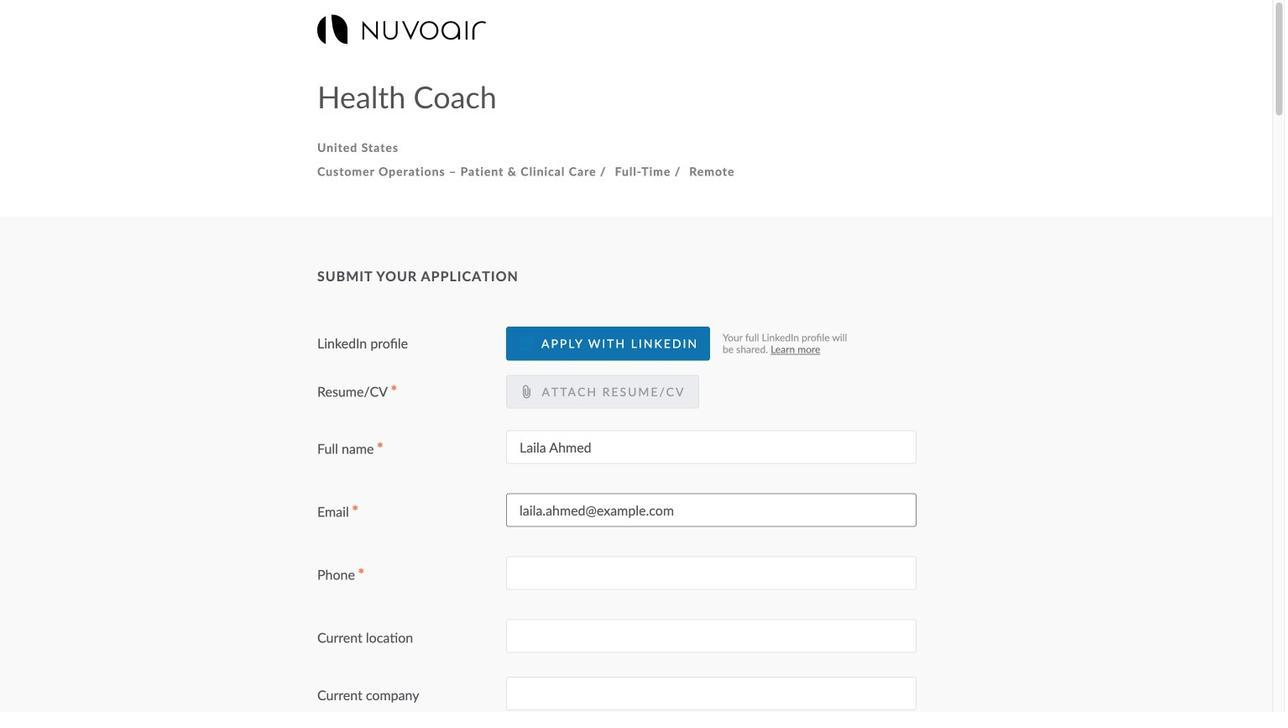 Task type: describe. For each thing, give the bounding box(es) containing it.
nuvoair logo image
[[317, 15, 486, 44]]



Task type: locate. For each thing, give the bounding box(es) containing it.
None text field
[[506, 431, 917, 464], [506, 557, 917, 590], [506, 677, 917, 711], [506, 431, 917, 464], [506, 557, 917, 590], [506, 677, 917, 711]]

paperclip image
[[520, 385, 533, 398]]

None email field
[[506, 494, 917, 527]]

None text field
[[506, 620, 917, 653]]



Task type: vqa. For each thing, say whether or not it's contained in the screenshot.
Hypebeast logo
no



